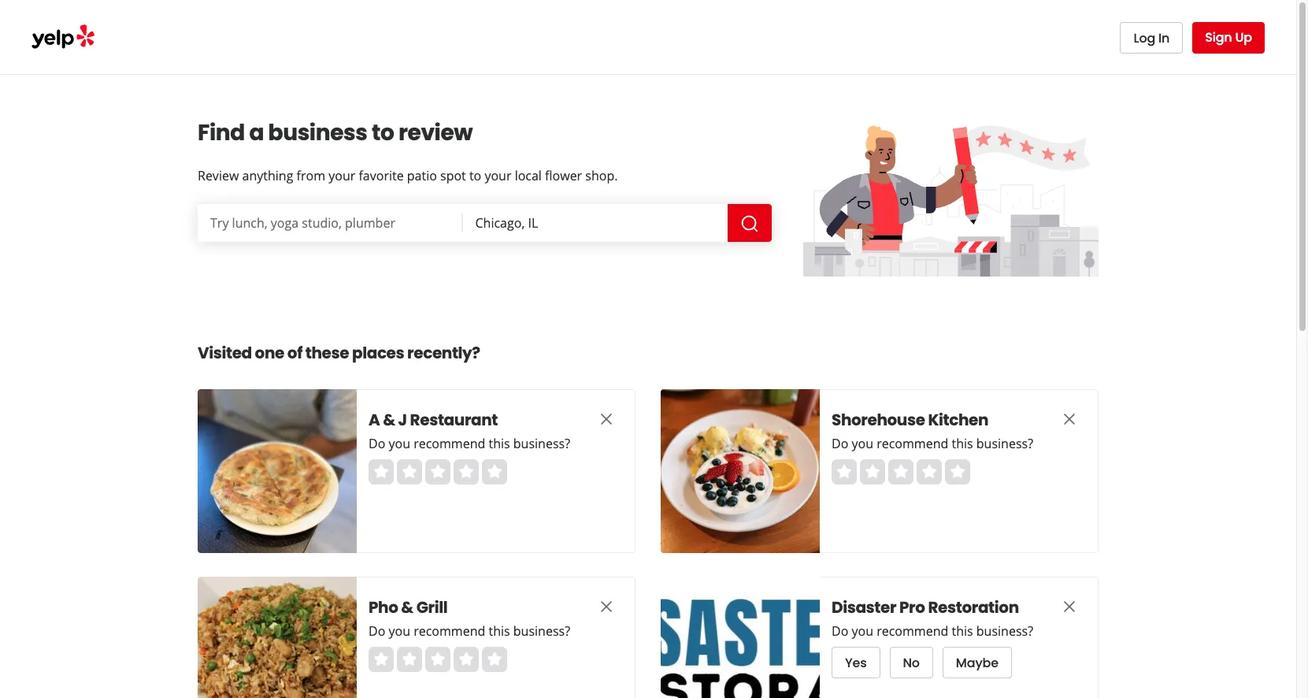 Task type: describe. For each thing, give the bounding box(es) containing it.
do for a
[[369, 435, 386, 452]]

anything
[[242, 167, 293, 184]]

this for pho & grill
[[489, 623, 510, 640]]

you for pho
[[389, 623, 411, 640]]

restaurant
[[410, 409, 498, 431]]

dismiss card image for shorehouse kitchen
[[1061, 410, 1080, 429]]

this for shorehouse kitchen
[[952, 435, 974, 452]]

shop.
[[586, 167, 618, 184]]

up
[[1236, 28, 1253, 46]]

patio
[[407, 167, 437, 184]]

1 your from the left
[[329, 167, 356, 184]]

shorehouse kitchen
[[832, 409, 989, 431]]

sign up link
[[1193, 22, 1266, 54]]

review
[[399, 117, 473, 148]]

a
[[369, 409, 380, 431]]

no button
[[890, 647, 934, 679]]

pho & grill link
[[369, 597, 566, 619]]

spot
[[441, 167, 466, 184]]

log
[[1134, 29, 1156, 47]]

rating element for pho
[[369, 647, 508, 672]]

disaster pro restoration link
[[832, 597, 1029, 619]]

photo of disaster pro restoration image
[[661, 577, 820, 698]]

rating element for shorehouse
[[832, 459, 971, 485]]

of
[[287, 342, 303, 364]]

a & j restaurant
[[369, 409, 498, 431]]

find a business to review
[[198, 117, 473, 148]]

in
[[1159, 29, 1170, 47]]

0 horizontal spatial to
[[372, 117, 394, 148]]

you for shorehouse
[[852, 435, 874, 452]]

photo of shorehouse kitchen image
[[661, 389, 820, 553]]

from
[[297, 167, 326, 184]]

1 horizontal spatial to
[[470, 167, 482, 184]]

business? for pho & grill
[[514, 623, 571, 640]]

yes button
[[832, 647, 881, 679]]

sign
[[1206, 28, 1233, 46]]

& for a
[[383, 409, 395, 431]]

visited
[[198, 342, 252, 364]]

pro
[[900, 597, 926, 619]]

pho & grill
[[369, 597, 448, 619]]

review anything from your favorite patio spot to your local flower shop.
[[198, 167, 618, 184]]

recommend for shorehouse
[[877, 435, 949, 452]]

grill
[[417, 597, 448, 619]]

do for pho
[[369, 623, 386, 640]]

do for shorehouse
[[832, 435, 849, 452]]

none field the find
[[210, 214, 450, 232]]

you for disaster
[[852, 623, 874, 640]]

do you recommend this business? for a & j restaurant
[[369, 435, 571, 452]]

none field near
[[476, 214, 716, 232]]

no
[[903, 654, 920, 672]]

photo of pho & grill image
[[198, 577, 357, 698]]

business? for a & j restaurant
[[514, 435, 571, 452]]

flower
[[545, 167, 582, 184]]

review
[[198, 167, 239, 184]]

kitchen
[[929, 409, 989, 431]]

recently?
[[407, 342, 480, 364]]



Task type: locate. For each thing, give the bounding box(es) containing it.
a
[[249, 117, 264, 148]]

photo of a & j restaurant image
[[198, 389, 357, 553]]

business? for shorehouse kitchen
[[977, 435, 1034, 452]]

Near text field
[[476, 214, 716, 232]]

recommend down pho & grill link
[[414, 623, 486, 640]]

log in
[[1134, 29, 1170, 47]]

business? for disaster pro restoration
[[977, 623, 1034, 640]]

find
[[198, 117, 245, 148]]

to up favorite on the left of page
[[372, 117, 394, 148]]

disaster pro restoration
[[832, 597, 1020, 619]]

1 horizontal spatial dismiss card image
[[1061, 410, 1080, 429]]

2 none field from the left
[[476, 214, 716, 232]]

this
[[489, 435, 510, 452], [952, 435, 974, 452], [489, 623, 510, 640], [952, 623, 974, 640]]

recommend for pho
[[414, 623, 486, 640]]

rating element down a & j restaurant
[[369, 459, 508, 485]]

rating element down grill at the left of page
[[369, 647, 508, 672]]

pho
[[369, 597, 398, 619]]

do for disaster
[[832, 623, 849, 640]]

local
[[515, 167, 542, 184]]

this down a & j restaurant link
[[489, 435, 510, 452]]

0 horizontal spatial none field
[[210, 214, 450, 232]]

recommend down pro
[[877, 623, 949, 640]]

none field down shop.
[[476, 214, 716, 232]]

do you recommend this business? for disaster pro restoration
[[832, 623, 1034, 640]]

rating element for a
[[369, 459, 508, 485]]

to
[[372, 117, 394, 148], [470, 167, 482, 184]]

1 horizontal spatial none field
[[476, 214, 716, 232]]

dismiss card image
[[597, 410, 616, 429], [1061, 410, 1080, 429]]

none field down from
[[210, 214, 450, 232]]

shorehouse kitchen link
[[832, 409, 1029, 431]]

j
[[398, 409, 407, 431]]

you down pho & grill
[[389, 623, 411, 640]]

& left j at bottom left
[[383, 409, 395, 431]]

these
[[306, 342, 349, 364]]

do down shorehouse
[[832, 435, 849, 452]]

dismiss card image for a & j restaurant
[[597, 410, 616, 429]]

dismiss card image
[[597, 597, 616, 616], [1061, 597, 1080, 616]]

business? down 'kitchen'
[[977, 435, 1034, 452]]

do you recommend this business? down disaster pro restoration link
[[832, 623, 1034, 640]]

do down pho on the left
[[369, 623, 386, 640]]

do you recommend this business? down pho & grill link
[[369, 623, 571, 640]]

visited one of these places recently?
[[198, 342, 480, 364]]

you down disaster
[[852, 623, 874, 640]]

Find text field
[[210, 214, 450, 232]]

recommend down shorehouse kitchen
[[877, 435, 949, 452]]

shorehouse
[[832, 409, 926, 431]]

1 horizontal spatial your
[[485, 167, 512, 184]]

recommend down restaurant
[[414, 435, 486, 452]]

business? down a & j restaurant link
[[514, 435, 571, 452]]

None radio
[[369, 459, 394, 485], [397, 459, 422, 485], [426, 459, 451, 485], [832, 459, 857, 485], [889, 459, 914, 485], [946, 459, 971, 485], [369, 647, 394, 672], [482, 647, 508, 672], [369, 459, 394, 485], [397, 459, 422, 485], [426, 459, 451, 485], [832, 459, 857, 485], [889, 459, 914, 485], [946, 459, 971, 485], [369, 647, 394, 672], [482, 647, 508, 672]]

business?
[[514, 435, 571, 452], [977, 435, 1034, 452], [514, 623, 571, 640], [977, 623, 1034, 640]]

one
[[255, 342, 284, 364]]

business? down pho & grill link
[[514, 623, 571, 640]]

None field
[[210, 214, 450, 232], [476, 214, 716, 232]]

a & j restaurant link
[[369, 409, 566, 431]]

0 horizontal spatial dismiss card image
[[597, 410, 616, 429]]

places
[[352, 342, 404, 364]]

your left local
[[485, 167, 512, 184]]

this down pho & grill link
[[489, 623, 510, 640]]

log in link
[[1121, 22, 1184, 54]]

0 horizontal spatial &
[[383, 409, 395, 431]]

this for a & j restaurant
[[489, 435, 510, 452]]

do down disaster
[[832, 623, 849, 640]]

2 dismiss card image from the left
[[1061, 410, 1080, 429]]

do you recommend this business? for shorehouse kitchen
[[832, 435, 1034, 452]]

restoration
[[929, 597, 1020, 619]]

do
[[369, 435, 386, 452], [832, 435, 849, 452], [369, 623, 386, 640], [832, 623, 849, 640]]

rating element down shorehouse kitchen
[[832, 459, 971, 485]]

1 horizontal spatial &
[[401, 597, 414, 619]]

&
[[383, 409, 395, 431], [401, 597, 414, 619]]

1 vertical spatial to
[[470, 167, 482, 184]]

to right spot
[[470, 167, 482, 184]]

0 horizontal spatial dismiss card image
[[597, 597, 616, 616]]

0 vertical spatial &
[[383, 409, 395, 431]]

2 dismiss card image from the left
[[1061, 597, 1080, 616]]

& for pho
[[401, 597, 414, 619]]

1 none field from the left
[[210, 214, 450, 232]]

you for a
[[389, 435, 411, 452]]

business? down restoration
[[977, 623, 1034, 640]]

& right pho on the left
[[401, 597, 414, 619]]

search image
[[741, 214, 760, 233]]

favorite
[[359, 167, 404, 184]]

1 horizontal spatial dismiss card image
[[1061, 597, 1080, 616]]

1 vertical spatial &
[[401, 597, 414, 619]]

2 your from the left
[[485, 167, 512, 184]]

this down 'kitchen'
[[952, 435, 974, 452]]

your right from
[[329, 167, 356, 184]]

1 dismiss card image from the left
[[597, 597, 616, 616]]

you down shorehouse
[[852, 435, 874, 452]]

do you recommend this business? down a & j restaurant link
[[369, 435, 571, 452]]

yes
[[846, 654, 867, 672]]

0 vertical spatial to
[[372, 117, 394, 148]]

1 dismiss card image from the left
[[597, 410, 616, 429]]

0 horizontal spatial your
[[329, 167, 356, 184]]

do you recommend this business? for pho & grill
[[369, 623, 571, 640]]

maybe button
[[943, 647, 1013, 679]]

None radio
[[454, 459, 479, 485], [482, 459, 508, 485], [861, 459, 886, 485], [917, 459, 943, 485], [397, 647, 422, 672], [426, 647, 451, 672], [454, 647, 479, 672], [454, 459, 479, 485], [482, 459, 508, 485], [861, 459, 886, 485], [917, 459, 943, 485], [397, 647, 422, 672], [426, 647, 451, 672], [454, 647, 479, 672]]

dismiss card image for grill
[[597, 597, 616, 616]]

this down restoration
[[952, 623, 974, 640]]

disaster
[[832, 597, 897, 619]]

maybe
[[957, 654, 999, 672]]

None search field
[[198, 204, 775, 242]]

this for disaster pro restoration
[[952, 623, 974, 640]]

business
[[268, 117, 368, 148]]

recommend for disaster
[[877, 623, 949, 640]]

recommend
[[414, 435, 486, 452], [877, 435, 949, 452], [414, 623, 486, 640], [877, 623, 949, 640]]

dismiss card image for restoration
[[1061, 597, 1080, 616]]

you
[[389, 435, 411, 452], [852, 435, 874, 452], [389, 623, 411, 640], [852, 623, 874, 640]]

your
[[329, 167, 356, 184], [485, 167, 512, 184]]

do you recommend this business? down the shorehouse kitchen link
[[832, 435, 1034, 452]]

do down a
[[369, 435, 386, 452]]

rating element
[[369, 459, 508, 485], [832, 459, 971, 485], [369, 647, 508, 672]]

recommend for a
[[414, 435, 486, 452]]

you down j at bottom left
[[389, 435, 411, 452]]

do you recommend this business?
[[369, 435, 571, 452], [832, 435, 1034, 452], [369, 623, 571, 640], [832, 623, 1034, 640]]

sign up
[[1206, 28, 1253, 46]]



Task type: vqa. For each thing, say whether or not it's contained in the screenshot.
Find text field
yes



